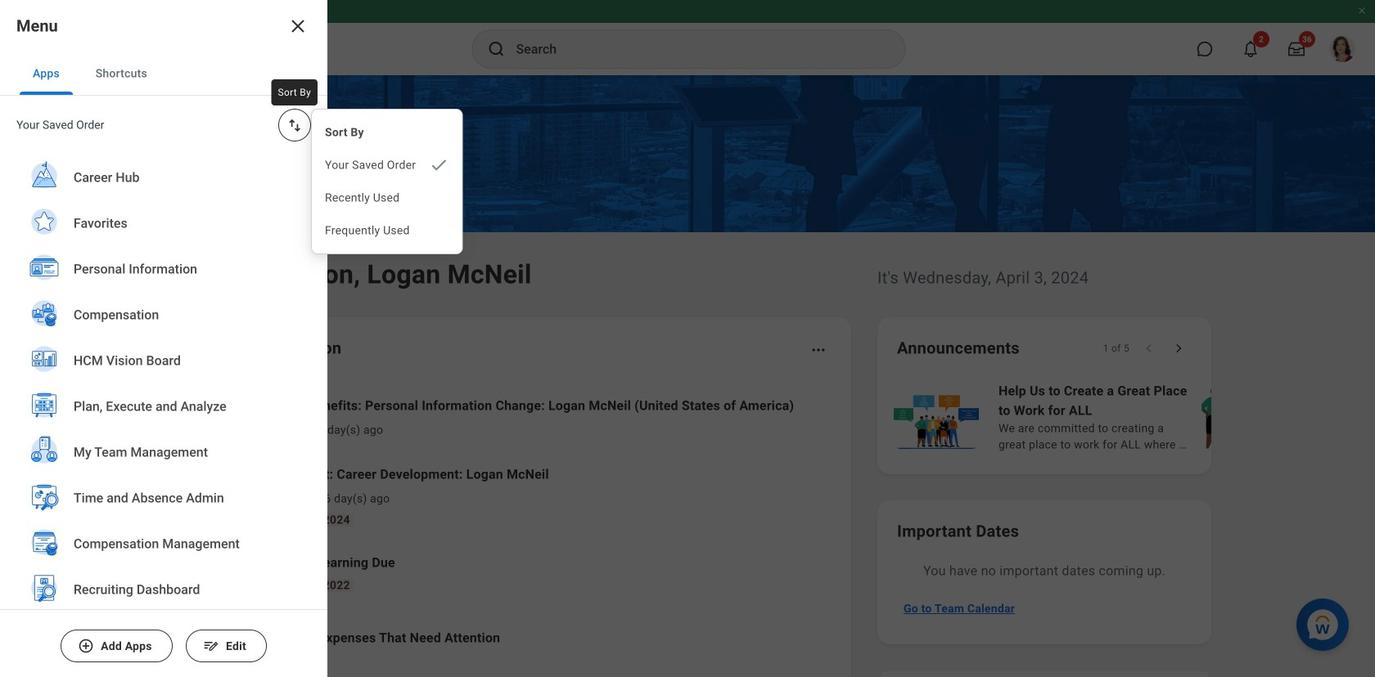 Task type: locate. For each thing, give the bounding box(es) containing it.
dashboard expenses image
[[207, 626, 232, 651]]

banner
[[0, 0, 1375, 75]]

chevron left small image
[[1141, 341, 1158, 357]]

menu
[[312, 116, 462, 247]]

chevron right small image
[[1171, 341, 1187, 357]]

check image
[[429, 156, 449, 175]]

status
[[1103, 342, 1130, 355]]

list
[[0, 155, 327, 678], [891, 380, 1375, 455], [183, 383, 832, 671]]

tab list
[[0, 52, 327, 96]]

inbox image
[[207, 484, 232, 508]]

plus circle image
[[78, 639, 94, 655]]

profile logan mcneil element
[[1320, 31, 1366, 67]]

main content
[[0, 75, 1375, 678]]

notifications large image
[[1243, 41, 1259, 57]]

x image
[[288, 16, 308, 36]]

menu item
[[312, 149, 462, 182]]



Task type: vqa. For each thing, say whether or not it's contained in the screenshot.
status
yes



Task type: describe. For each thing, give the bounding box(es) containing it.
sort image
[[287, 117, 303, 133]]

global navigation dialog
[[0, 0, 327, 678]]

search image
[[487, 39, 506, 59]]

inbox large image
[[1289, 41, 1305, 57]]

text edit image
[[203, 639, 219, 655]]

close environment banner image
[[1357, 6, 1367, 16]]

inbox image
[[207, 405, 232, 430]]



